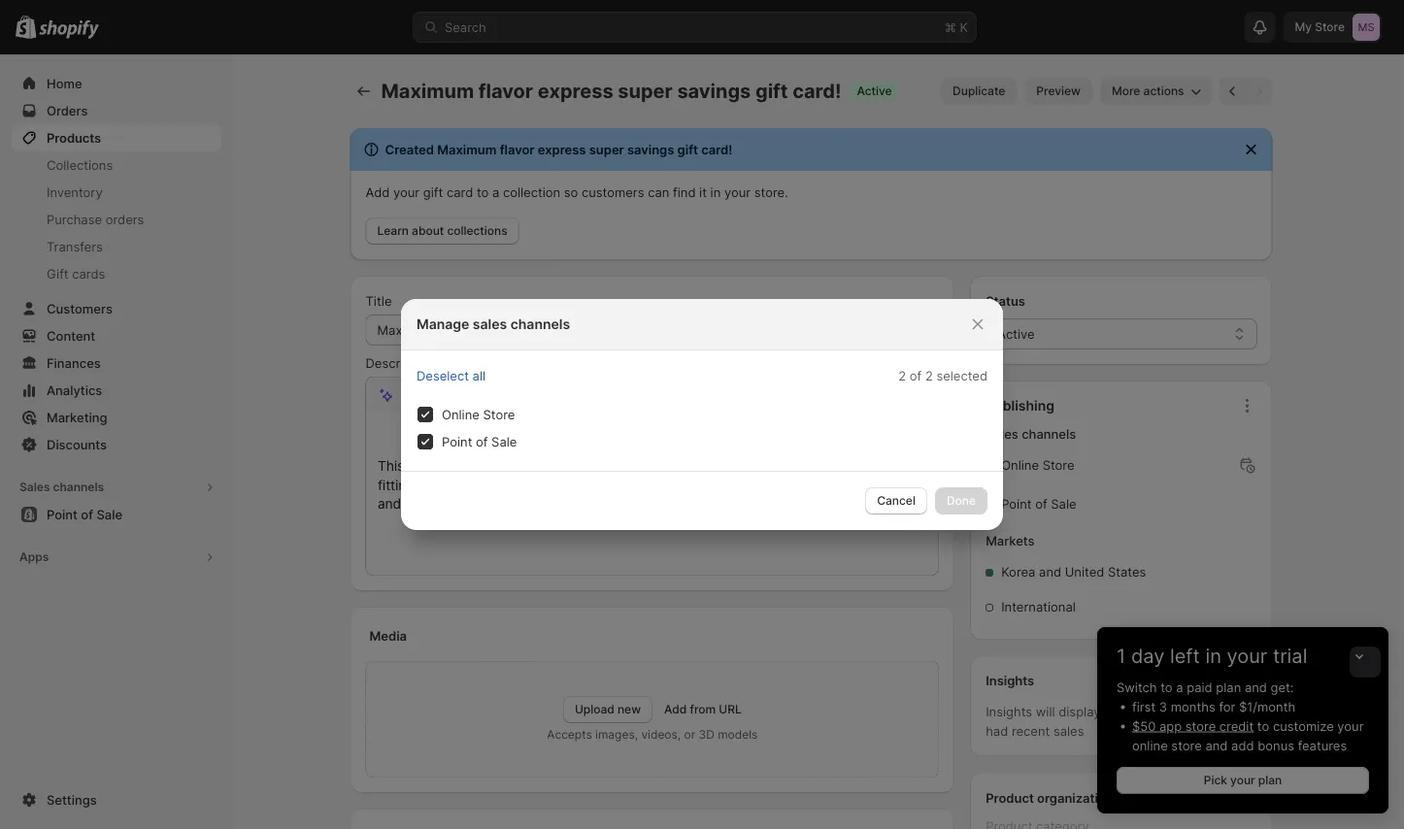 Task type: vqa. For each thing, say whether or not it's contained in the screenshot.
the leftmost TO
yes



Task type: locate. For each thing, give the bounding box(es) containing it.
maximum up card
[[437, 142, 497, 157]]

1 day left in your trial element
[[1097, 678, 1389, 814]]

0 horizontal spatial sales
[[19, 480, 50, 494]]

search
[[445, 19, 486, 34]]

1 horizontal spatial and
[[1206, 738, 1228, 753]]

bonus
[[1258, 738, 1294, 753]]

1 vertical spatial sales
[[19, 480, 50, 494]]

0 vertical spatial express
[[538, 79, 613, 103]]

1 horizontal spatial gift
[[677, 142, 698, 157]]

upload
[[575, 703, 614, 717]]

store down $50 app store credit
[[1171, 738, 1202, 753]]

organization
[[1037, 791, 1114, 806]]

store inside to customize your online store and add bonus features
[[1171, 738, 1202, 753]]

1 vertical spatial to
[[1161, 680, 1173, 695]]

0 vertical spatial to
[[477, 185, 489, 200]]

sales down display
[[1054, 724, 1084, 739]]

card!
[[793, 79, 841, 103], [701, 142, 732, 157]]

2
[[899, 368, 906, 383], [925, 368, 933, 383]]

store down months
[[1185, 719, 1216, 734]]

1 vertical spatial maximum
[[437, 142, 497, 157]]

1 horizontal spatial to
[[1161, 680, 1173, 695]]

online down deselect all button
[[442, 407, 480, 422]]

2 vertical spatial of
[[1035, 497, 1047, 512]]

to
[[477, 185, 489, 200], [1161, 680, 1173, 695], [1257, 719, 1269, 734]]

united
[[1065, 565, 1104, 580]]

gift cards link
[[12, 260, 221, 287]]

1 vertical spatial in
[[1206, 644, 1222, 668]]

point up markets
[[1001, 497, 1032, 512]]

sales down discounts
[[19, 480, 50, 494]]

your right pick
[[1230, 773, 1255, 788]]

deselect all button
[[405, 359, 497, 392]]

sales channels down discounts
[[19, 480, 104, 494]]

and for switch
[[1245, 680, 1267, 695]]

sales channels down publishing
[[986, 427, 1076, 442]]

0 horizontal spatial sales
[[473, 316, 507, 333]]

1 horizontal spatial 2
[[925, 368, 933, 383]]

flavor up 'collection'
[[500, 142, 535, 157]]

0 vertical spatial insights
[[986, 673, 1034, 688]]

1 vertical spatial plan
[[1258, 773, 1282, 788]]

sale down deselect all button
[[491, 434, 517, 449]]

1 vertical spatial and
[[1245, 680, 1267, 695]]

2 vertical spatial and
[[1206, 738, 1228, 753]]

korea
[[1001, 565, 1036, 580]]

1 vertical spatial sales
[[1054, 724, 1084, 739]]

1 horizontal spatial store
[[1043, 458, 1075, 473]]

0 horizontal spatial store
[[483, 407, 515, 422]]

sales inside dialog
[[473, 316, 507, 333]]

transfers link
[[12, 233, 221, 260]]

1 vertical spatial store
[[1171, 738, 1202, 753]]

1 horizontal spatial active
[[997, 326, 1035, 341]]

online inside manage sales channels dialog
[[442, 407, 480, 422]]

of
[[910, 368, 922, 383], [476, 434, 488, 449], [1035, 497, 1047, 512]]

online
[[442, 407, 480, 422], [1001, 458, 1039, 473]]

insights
[[986, 673, 1034, 688], [986, 705, 1032, 720]]

your up features
[[1338, 719, 1364, 734]]

1 vertical spatial sales channels
[[19, 480, 104, 494]]

1 vertical spatial a
[[1176, 680, 1183, 695]]

store
[[483, 407, 515, 422], [1043, 458, 1075, 473]]

1 horizontal spatial sales
[[986, 427, 1018, 442]]

collections
[[447, 224, 507, 238]]

recent
[[1012, 724, 1050, 739]]

0 vertical spatial savings
[[677, 79, 751, 103]]

insights for insights will display when the product has had recent sales
[[986, 705, 1032, 720]]

0 vertical spatial channels
[[510, 316, 570, 333]]

1 vertical spatial savings
[[627, 142, 674, 157]]

1 horizontal spatial point of sale
[[1001, 497, 1076, 512]]

product
[[986, 791, 1034, 806]]

1 horizontal spatial in
[[1206, 644, 1222, 668]]

your left trial on the bottom of the page
[[1227, 644, 1268, 668]]

0 horizontal spatial sales channels
[[19, 480, 104, 494]]

store down all
[[483, 407, 515, 422]]

0 vertical spatial sales
[[473, 316, 507, 333]]

0 vertical spatial card!
[[793, 79, 841, 103]]

1 vertical spatial insights
[[986, 705, 1032, 720]]

collections
[[47, 157, 113, 172]]

0 horizontal spatial card!
[[701, 142, 732, 157]]

your right add
[[393, 185, 420, 200]]

your inside dropdown button
[[1227, 644, 1268, 668]]

0 horizontal spatial sale
[[491, 434, 517, 449]]

⌘
[[945, 19, 956, 34]]

to up 3
[[1161, 680, 1173, 695]]

pick your plan
[[1204, 773, 1282, 788]]

of up korea
[[1035, 497, 1047, 512]]

point down deselect all button
[[442, 434, 472, 449]]

gift
[[47, 266, 69, 281]]

0 vertical spatial sale
[[491, 434, 517, 449]]

sale
[[491, 434, 517, 449], [1051, 497, 1076, 512]]

0 vertical spatial active
[[857, 84, 892, 98]]

maximum
[[381, 79, 474, 103], [437, 142, 497, 157]]

purchase
[[47, 212, 102, 227]]

1 horizontal spatial sales
[[1054, 724, 1084, 739]]

international
[[1001, 600, 1076, 615]]

1 vertical spatial point
[[1001, 497, 1032, 512]]

super
[[618, 79, 673, 103], [589, 142, 624, 157]]

0 horizontal spatial gift
[[423, 185, 443, 200]]

for
[[1219, 699, 1236, 714]]

1 horizontal spatial savings
[[677, 79, 751, 103]]

1 insights from the top
[[986, 673, 1034, 688]]

gift
[[755, 79, 788, 103], [677, 142, 698, 157], [423, 185, 443, 200]]

first 3 months for $1/month
[[1132, 699, 1296, 714]]

2 insights from the top
[[986, 705, 1032, 720]]

active for maximum flavor express super savings gift card!
[[857, 84, 892, 98]]

1 vertical spatial sale
[[1051, 497, 1076, 512]]

$1/month
[[1239, 699, 1296, 714]]

a left 'collection'
[[492, 185, 499, 200]]

active
[[857, 84, 892, 98], [997, 326, 1035, 341]]

gift cards
[[47, 266, 105, 281]]

0 horizontal spatial online
[[442, 407, 480, 422]]

orders
[[106, 212, 144, 227]]

0 horizontal spatial a
[[492, 185, 499, 200]]

preview button
[[1025, 78, 1092, 105]]

0 vertical spatial gift
[[755, 79, 788, 103]]

2 horizontal spatial channels
[[1022, 427, 1076, 442]]

express up created maximum flavor express super savings gift card!
[[538, 79, 613, 103]]

manage sales channels
[[417, 316, 570, 333]]

1 vertical spatial online store
[[1001, 458, 1075, 473]]

manage sales channels dialog
[[0, 299, 1404, 530]]

0 vertical spatial of
[[910, 368, 922, 383]]

to down $1/month
[[1257, 719, 1269, 734]]

⌘ k
[[945, 19, 968, 34]]

insights will display when the product has had recent sales
[[986, 705, 1235, 739]]

1 vertical spatial express
[[538, 142, 586, 157]]

sales channels inside button
[[19, 480, 104, 494]]

1 horizontal spatial point
[[1001, 497, 1032, 512]]

2 horizontal spatial and
[[1245, 680, 1267, 695]]

online down publishing
[[1001, 458, 1039, 473]]

2 vertical spatial channels
[[53, 480, 104, 494]]

1 vertical spatial flavor
[[500, 142, 535, 157]]

maximum flavor express super savings gift card!
[[381, 79, 841, 103]]

of left selected
[[910, 368, 922, 383]]

flavor
[[479, 79, 533, 103], [500, 142, 535, 157]]

express up so
[[538, 142, 586, 157]]

insights inside insights will display when the product has had recent sales
[[986, 705, 1032, 720]]

1 express from the top
[[538, 79, 613, 103]]

has
[[1213, 705, 1235, 720]]

of down all
[[476, 434, 488, 449]]

home
[[47, 76, 82, 91]]

can
[[648, 185, 669, 200]]

1 horizontal spatial online
[[1001, 458, 1039, 473]]

duplicate
[[953, 84, 1005, 98]]

0 horizontal spatial plan
[[1216, 680, 1241, 695]]

1 horizontal spatial a
[[1176, 680, 1183, 695]]

sale up korea and united states
[[1051, 497, 1076, 512]]

in right left
[[1206, 644, 1222, 668]]

in right it
[[710, 185, 721, 200]]

in inside dropdown button
[[1206, 644, 1222, 668]]

flavor down search
[[479, 79, 533, 103]]

inventory link
[[12, 179, 221, 206]]

0 horizontal spatial 2
[[899, 368, 906, 383]]

sales
[[473, 316, 507, 333], [1054, 724, 1084, 739]]

1 vertical spatial active
[[997, 326, 1035, 341]]

0 vertical spatial store
[[483, 407, 515, 422]]

display
[[1059, 705, 1101, 720]]

in
[[710, 185, 721, 200], [1206, 644, 1222, 668]]

channels
[[510, 316, 570, 333], [1022, 427, 1076, 442], [53, 480, 104, 494]]

store down publishing
[[1043, 458, 1075, 473]]

1 horizontal spatial plan
[[1258, 773, 1282, 788]]

your
[[393, 185, 420, 200], [724, 185, 751, 200], [1227, 644, 1268, 668], [1338, 719, 1364, 734], [1230, 773, 1255, 788]]

a left "paid"
[[1176, 680, 1183, 695]]

sales right manage at the left top
[[473, 316, 507, 333]]

sales down publishing
[[986, 427, 1018, 442]]

0 horizontal spatial to
[[477, 185, 489, 200]]

online store down all
[[442, 407, 515, 422]]

point of sale up markets
[[1001, 497, 1076, 512]]

plan up for in the right bottom of the page
[[1216, 680, 1241, 695]]

1 horizontal spatial card!
[[793, 79, 841, 103]]

2 vertical spatial to
[[1257, 719, 1269, 734]]

it
[[699, 185, 707, 200]]

get:
[[1271, 680, 1294, 695]]

online store down publishing
[[1001, 458, 1075, 473]]

the
[[1140, 705, 1160, 720]]

title
[[366, 293, 392, 308]]

0 vertical spatial in
[[710, 185, 721, 200]]

2 horizontal spatial to
[[1257, 719, 1269, 734]]

0 horizontal spatial of
[[476, 434, 488, 449]]

0 horizontal spatial active
[[857, 84, 892, 98]]

1 vertical spatial gift
[[677, 142, 698, 157]]

day
[[1131, 644, 1165, 668]]

1 horizontal spatial online store
[[1001, 458, 1075, 473]]

0 horizontal spatial point of sale
[[442, 434, 517, 449]]

products link
[[12, 124, 221, 151]]

your inside to customize your online store and add bonus features
[[1338, 719, 1364, 734]]

0 vertical spatial online store
[[442, 407, 515, 422]]

and up $1/month
[[1245, 680, 1267, 695]]

0 vertical spatial point of sale
[[442, 434, 517, 449]]

to right card
[[477, 185, 489, 200]]

plan down the 'bonus'
[[1258, 773, 1282, 788]]

store inside manage sales channels dialog
[[483, 407, 515, 422]]

1 horizontal spatial of
[[910, 368, 922, 383]]

product
[[1163, 705, 1210, 720]]

media
[[369, 628, 407, 643]]

store.
[[754, 185, 788, 200]]

status
[[986, 293, 1025, 308]]

3
[[1159, 699, 1167, 714]]

0 horizontal spatial channels
[[53, 480, 104, 494]]

1 day left in your trial button
[[1097, 627, 1389, 668]]

to inside to customize your online store and add bonus features
[[1257, 719, 1269, 734]]

point of sale down all
[[442, 434, 517, 449]]

accepts
[[547, 728, 592, 742]]

1 horizontal spatial sales channels
[[986, 427, 1076, 442]]

0 vertical spatial point
[[442, 434, 472, 449]]

0 horizontal spatial in
[[710, 185, 721, 200]]

and inside to customize your online store and add bonus features
[[1206, 738, 1228, 753]]

0 horizontal spatial and
[[1039, 565, 1061, 580]]

and right korea
[[1039, 565, 1061, 580]]

0 vertical spatial online
[[442, 407, 480, 422]]

plan
[[1216, 680, 1241, 695], [1258, 773, 1282, 788]]

and left add
[[1206, 738, 1228, 753]]

maximum up the created
[[381, 79, 474, 103]]

1 horizontal spatial channels
[[510, 316, 570, 333]]



Task type: describe. For each thing, give the bounding box(es) containing it.
2 2 from the left
[[925, 368, 933, 383]]

a inside 'element'
[[1176, 680, 1183, 695]]

0 vertical spatial flavor
[[479, 79, 533, 103]]

sales channels button
[[12, 474, 221, 501]]

$50 app store credit
[[1132, 719, 1254, 734]]

about
[[412, 224, 444, 238]]

credit
[[1220, 719, 1254, 734]]

deselect
[[417, 368, 469, 383]]

duplicate button
[[941, 78, 1017, 105]]

card
[[447, 185, 473, 200]]

upload new
[[575, 703, 641, 717]]

description
[[366, 355, 434, 370]]

purchase orders
[[47, 212, 144, 227]]

all
[[472, 368, 486, 383]]

products
[[47, 130, 101, 145]]

when
[[1104, 705, 1137, 720]]

sales inside button
[[19, 480, 50, 494]]

collection
[[503, 185, 560, 200]]

sale inside manage sales channels dialog
[[491, 434, 517, 449]]

0 horizontal spatial savings
[[627, 142, 674, 157]]

trial
[[1273, 644, 1307, 668]]

collections link
[[12, 151, 221, 179]]

add
[[366, 185, 390, 200]]

1 vertical spatial card!
[[701, 142, 732, 157]]

discounts
[[47, 437, 107, 452]]

new
[[618, 703, 641, 717]]

1 horizontal spatial sale
[[1051, 497, 1076, 512]]

korea and united states
[[1001, 565, 1146, 580]]

cards
[[72, 266, 105, 281]]

0 vertical spatial a
[[492, 185, 499, 200]]

2 horizontal spatial of
[[1035, 497, 1047, 512]]

1 vertical spatial point of sale
[[1001, 497, 1076, 512]]

models
[[718, 728, 758, 742]]

or
[[684, 728, 695, 742]]

$50 app store credit link
[[1132, 719, 1254, 734]]

learn about collections
[[377, 224, 507, 238]]

0 vertical spatial super
[[618, 79, 673, 103]]

online store inside manage sales channels dialog
[[442, 407, 515, 422]]

paid
[[1187, 680, 1213, 695]]

2 horizontal spatial gift
[[755, 79, 788, 103]]

0 vertical spatial sales channels
[[986, 427, 1076, 442]]

pick
[[1204, 773, 1227, 788]]

so
[[564, 185, 578, 200]]

settings
[[47, 792, 97, 807]]

apps button
[[12, 544, 221, 571]]

shopify image
[[39, 20, 99, 39]]

settings link
[[12, 787, 221, 814]]

2 express from the top
[[538, 142, 586, 157]]

1 vertical spatial channels
[[1022, 427, 1076, 442]]

switch to a paid plan and get:
[[1117, 680, 1294, 695]]

preview
[[1036, 84, 1081, 98]]

0 vertical spatial store
[[1185, 719, 1216, 734]]

0 vertical spatial maximum
[[381, 79, 474, 103]]

1 2 from the left
[[899, 368, 906, 383]]

channels inside manage sales channels dialog
[[510, 316, 570, 333]]

to customize your online store and add bonus features
[[1132, 719, 1364, 753]]

$50
[[1132, 719, 1156, 734]]

states
[[1108, 565, 1146, 580]]

publishing
[[986, 398, 1055, 414]]

0 vertical spatial plan
[[1216, 680, 1241, 695]]

will
[[1036, 705, 1055, 720]]

k
[[960, 19, 968, 34]]

point of sale inside manage sales channels dialog
[[442, 434, 517, 449]]

3d
[[699, 728, 715, 742]]

add
[[1231, 738, 1254, 753]]

1
[[1117, 644, 1126, 668]]

online
[[1132, 738, 1168, 753]]

2 of 2 selected
[[899, 368, 988, 383]]

product organization
[[986, 791, 1114, 806]]

markets
[[986, 534, 1035, 549]]

add your gift card to a collection so customers can find it in your store.
[[366, 185, 788, 200]]

insights for insights
[[986, 673, 1034, 688]]

1 vertical spatial of
[[476, 434, 488, 449]]

created
[[385, 142, 434, 157]]

customers
[[582, 185, 644, 200]]

0 vertical spatial sales
[[986, 427, 1018, 442]]

had
[[986, 724, 1008, 739]]

cancel button
[[865, 487, 927, 515]]

cancel
[[877, 494, 916, 508]]

0 vertical spatial and
[[1039, 565, 1061, 580]]

point inside manage sales channels dialog
[[442, 434, 472, 449]]

features
[[1298, 738, 1347, 753]]

sales inside insights will display when the product has had recent sales
[[1054, 724, 1084, 739]]

transfers
[[47, 239, 103, 254]]

your left store.
[[724, 185, 751, 200]]

channels inside sales channels button
[[53, 480, 104, 494]]

switch
[[1117, 680, 1157, 695]]

active for status
[[997, 326, 1035, 341]]

learn
[[377, 224, 409, 238]]

videos,
[[641, 728, 681, 742]]

app
[[1159, 719, 1182, 734]]

home link
[[12, 70, 221, 97]]

accepts images, videos, or 3d models
[[547, 728, 758, 742]]

images,
[[595, 728, 638, 742]]

left
[[1170, 644, 1200, 668]]

and for to
[[1206, 738, 1228, 753]]

1 vertical spatial online
[[1001, 458, 1039, 473]]

learn about collections link
[[366, 218, 519, 245]]

find
[[673, 185, 696, 200]]

1 day left in your trial
[[1117, 644, 1307, 668]]

months
[[1171, 699, 1216, 714]]

created maximum flavor express super savings gift card!
[[385, 142, 732, 157]]

deselect all
[[417, 368, 486, 383]]

1 vertical spatial super
[[589, 142, 624, 157]]



